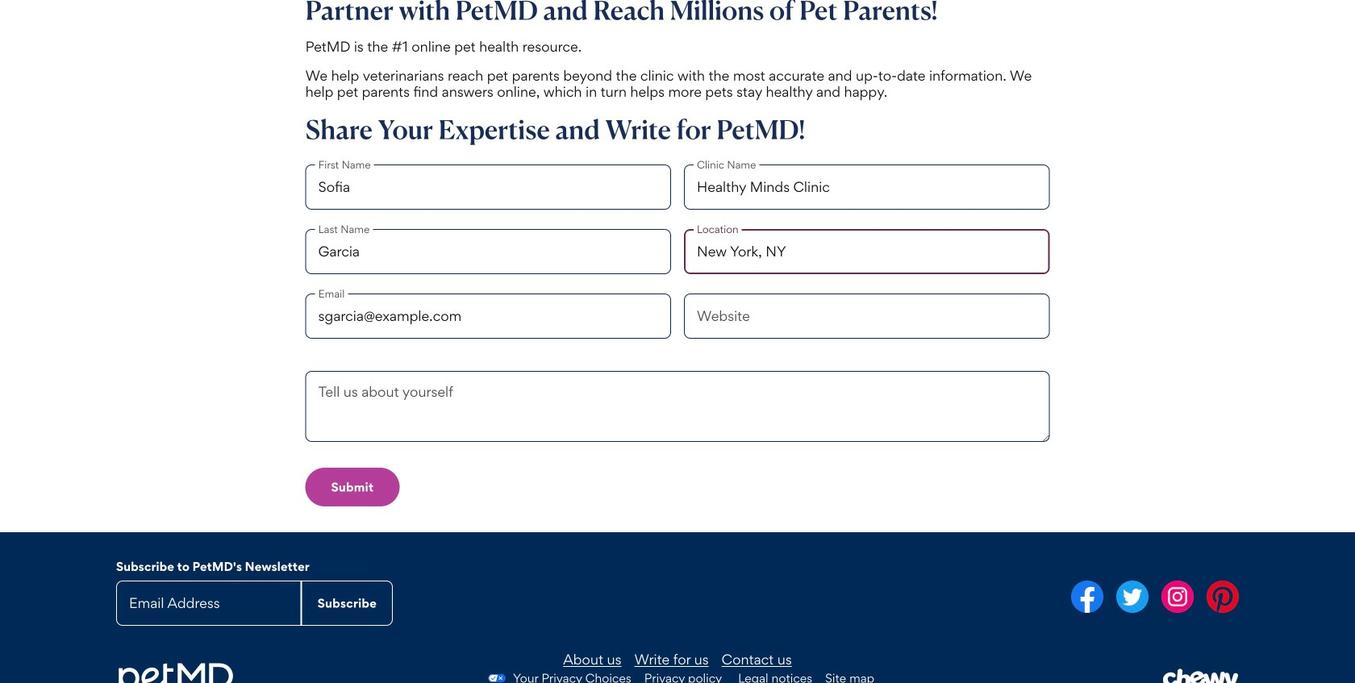 Task type: describe. For each thing, give the bounding box(es) containing it.
petmd home image
[[116, 662, 235, 683]]

instagram image
[[1161, 581, 1194, 613]]

my privacy choices image
[[481, 674, 513, 682]]



Task type: vqa. For each thing, say whether or not it's contained in the screenshot.
Pinterest 'image'
yes



Task type: locate. For each thing, give the bounding box(es) containing it.
facebook image
[[1071, 581, 1103, 613]]

chewy logo image
[[1162, 668, 1239, 683]]

pinterest image
[[1207, 581, 1239, 613]]

social element
[[684, 581, 1239, 616]]

None email field
[[305, 293, 671, 339], [116, 581, 301, 626], [305, 293, 671, 339], [116, 581, 301, 626]]

about petmd element
[[305, 652, 1050, 668]]

legal element
[[738, 671, 874, 683]]

twitter image
[[1116, 581, 1149, 613]]

None text field
[[305, 229, 671, 274], [684, 229, 1050, 274], [305, 229, 671, 274], [684, 229, 1050, 274]]

None text field
[[305, 164, 671, 210], [684, 164, 1050, 210], [684, 293, 1050, 339], [305, 384, 1050, 442], [305, 164, 671, 210], [684, 164, 1050, 210], [684, 293, 1050, 339], [305, 384, 1050, 442]]



